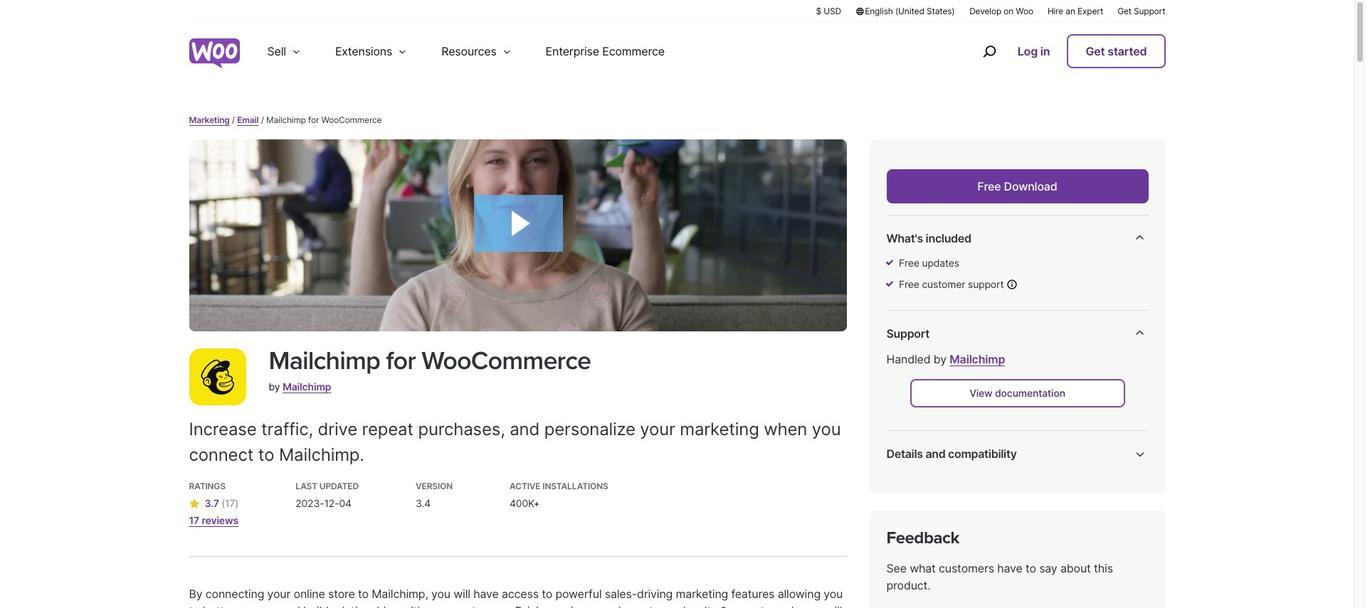 Task type: describe. For each thing, give the bounding box(es) containing it.
support
[[968, 278, 1004, 290]]

increase
[[189, 419, 257, 440]]

sell button
[[250, 23, 318, 80]]

updated
[[319, 481, 359, 492]]

you right allowing
[[824, 587, 843, 602]]

(united
[[896, 6, 925, 16]]

personalize
[[544, 419, 636, 440]]

you left will
[[431, 587, 451, 602]]

mailchimp link for by
[[283, 381, 331, 393]]

see
[[887, 562, 907, 576]]

details and compatibility
[[887, 447, 1017, 461]]

view documentation
[[970, 387, 1066, 399]]

(
[[222, 498, 225, 510]]

repeat inside by connecting your online store to mailchimp, you will have access to powerful sales-driving marketing features allowing you to better engage and build relationships with your customers. driving an increase in customer loyalty & repeat purchases wil
[[731, 604, 765, 609]]

3.4 inside the version 3.4
[[416, 498, 431, 510]]

mailchimp up "view"
[[950, 352, 1005, 367]]

loyalty
[[683, 604, 718, 609]]

reviews
[[202, 515, 239, 527]]

2 vertical spatial your
[[427, 604, 451, 609]]

1 horizontal spatial 2023-
[[986, 509, 1015, 521]]

history
[[1089, 509, 1122, 521]]

an inside by connecting your online store to mailchimp, you will have access to powerful sales-driving marketing features allowing you to better engage and build relationships with your customers. driving an increase in customer loyalty & repeat purchases wil
[[555, 604, 568, 609]]

breadcrumb element
[[189, 114, 1166, 127]]

view
[[970, 387, 993, 399]]

online
[[294, 587, 325, 602]]

what's
[[887, 231, 923, 246]]

17 reviews link
[[189, 514, 239, 528]]

engage
[[238, 604, 277, 609]]

when
[[764, 419, 807, 440]]

marketing / email / mailchimp for woocommerce
[[189, 115, 382, 125]]

installations
[[543, 481, 608, 492]]

ratings
[[189, 481, 226, 492]]

better
[[203, 604, 235, 609]]

marketing inside the increase traffic, drive repeat purchases, and personalize your marketing when you connect to mailchimp.
[[680, 419, 759, 440]]

$ usd
[[816, 6, 841, 16]]

marketing inside by connecting your online store to mailchimp, you will have access to powerful sales-driving marketing features allowing you to better engage and build relationships with your customers. driving an increase in customer loyalty & repeat purchases wil
[[676, 587, 728, 602]]

worldwide
[[999, 575, 1050, 587]]

last for last update
[[887, 509, 907, 521]]

customers
[[939, 562, 994, 576]]

countries
[[887, 575, 933, 587]]

extensions
[[335, 44, 392, 58]]

mailchimp for woocommerce by mailchimp
[[269, 346, 591, 393]]

by connecting your online store to mailchimp, you will have access to powerful sales-driving marketing features allowing you to better engage and build relationships with your customers. driving an increase in customer loyalty & repeat purchases wil
[[189, 587, 843, 609]]

about
[[1061, 562, 1091, 576]]

enterprise
[[546, 44, 599, 58]]

store
[[328, 587, 355, 602]]

active
[[510, 481, 541, 492]]

2 horizontal spatial and
[[926, 447, 946, 461]]

build
[[303, 604, 329, 609]]

develop on woo
[[970, 6, 1034, 16]]

log in
[[1018, 44, 1050, 58]]

handled by mailchimp
[[887, 352, 1005, 367]]

purchases,
[[418, 419, 505, 440]]

feedback
[[887, 528, 960, 549]]

increase
[[571, 604, 615, 609]]

have inside "see what customers have to say about this product."
[[998, 562, 1023, 576]]

by inside mailchimp for woocommerce by mailchimp
[[269, 381, 280, 393]]

mailchimp link for handled by
[[950, 352, 1005, 367]]

english
[[865, 6, 893, 16]]

this
[[1094, 562, 1113, 576]]

3 chevron up image from the top
[[1132, 446, 1149, 463]]

2023-12-04
[[986, 509, 1042, 521]]

and inside by connecting your online store to mailchimp, you will have access to powerful sales-driving marketing features allowing you to better engage and build relationships with your customers. driving an increase in customer loyalty & repeat purchases wil
[[280, 604, 300, 609]]

active installations 400k+
[[510, 481, 608, 510]]

1 vertical spatial support
[[887, 327, 930, 341]]

get support
[[1118, 6, 1166, 16]]

last update
[[887, 509, 942, 521]]

free for free customer support
[[899, 278, 920, 290]]

1 horizontal spatial an
[[1066, 6, 1076, 16]]

version for version
[[887, 483, 923, 495]]

powerful
[[556, 587, 602, 602]]

extra information image
[[1007, 279, 1018, 291]]

version for version 3.4
[[416, 481, 453, 492]]

what
[[910, 562, 936, 576]]

english (united states) button
[[856, 5, 956, 17]]

relationships
[[332, 604, 399, 609]]

04 inside "last updated 2023-12-04"
[[339, 498, 352, 510]]

woocommerce inside mailchimp for woocommerce by mailchimp
[[422, 346, 591, 377]]

marketing link
[[189, 115, 230, 125]]

to inside the increase traffic, drive repeat purchases, and personalize your marketing when you connect to mailchimp.
[[258, 445, 274, 466]]

hire an expert
[[1048, 6, 1104, 16]]

3.7
[[205, 498, 219, 510]]

handled
[[887, 352, 931, 367]]

category
[[887, 535, 931, 547]]

1 vertical spatial 17
[[189, 515, 199, 527]]

1 horizontal spatial 04
[[1030, 509, 1042, 521]]

mailchimp up drive
[[269, 346, 380, 377]]

have inside by connecting your online store to mailchimp, you will have access to powerful sales-driving marketing features allowing you to better engage and build relationships with your customers. driving an increase in customer loyalty & repeat purchases wil
[[474, 587, 499, 602]]

3.7 ( 17 )
[[205, 498, 239, 510]]

free customer support
[[899, 278, 1004, 290]]

develop
[[970, 6, 1002, 16]]

free for free download
[[978, 179, 1001, 194]]

get started link
[[1067, 34, 1166, 68]]

ecommerce
[[602, 44, 665, 58]]

free for free updates
[[899, 257, 920, 269]]

enterprise ecommerce
[[546, 44, 665, 58]]

develop on woo link
[[970, 5, 1034, 17]]

repeat inside the increase traffic, drive repeat purchases, and personalize your marketing when you connect to mailchimp.
[[362, 419, 414, 440]]

download
[[1004, 179, 1058, 194]]



Task type: vqa. For each thing, say whether or not it's contained in the screenshot.
circle info icon at the bottom
no



Task type: locate. For each thing, give the bounding box(es) containing it.
and up active
[[510, 419, 540, 440]]

2 chevron up image from the top
[[1132, 325, 1149, 342]]

resources button
[[424, 23, 529, 80]]

last for last updated 2023-12-04
[[296, 481, 317, 492]]

by right handled
[[934, 352, 947, 367]]

for inside mailchimp for woocommerce by mailchimp
[[386, 346, 416, 377]]

email
[[237, 115, 259, 125]]

marketing
[[189, 115, 230, 125]]

0 horizontal spatial 12-
[[324, 498, 339, 510]]

search image
[[978, 40, 1001, 63]]

marketing left when
[[680, 419, 759, 440]]

0 horizontal spatial version
[[416, 481, 453, 492]]

version for version history
[[1051, 509, 1086, 521]]

in right log
[[1041, 44, 1050, 58]]

last updated 2023-12-04
[[296, 481, 359, 510]]

1 horizontal spatial have
[[998, 562, 1023, 576]]

free updates
[[899, 257, 960, 269]]

sell
[[267, 44, 286, 58]]

$
[[816, 6, 822, 16]]

free
[[978, 179, 1001, 194], [899, 257, 920, 269], [899, 278, 920, 290]]

1 vertical spatial mailchimp link
[[283, 381, 331, 393]]

mailchimp up traffic,
[[283, 381, 331, 393]]

0 horizontal spatial 17
[[189, 515, 199, 527]]

12- left version history link
[[1015, 509, 1030, 521]]

2023- inside "last updated 2023-12-04"
[[296, 498, 324, 510]]

)
[[235, 498, 239, 510]]

updates
[[922, 257, 960, 269]]

log in link
[[1012, 36, 1056, 67]]

started
[[1108, 44, 1147, 58]]

customer down updates
[[922, 278, 966, 290]]

with
[[402, 604, 424, 609]]

customer inside by connecting your online store to mailchimp, you will have access to powerful sales-driving marketing features allowing you to better engage and build relationships with your customers. driving an increase in customer loyalty & repeat purchases wil
[[631, 604, 680, 609]]

get for get started
[[1086, 44, 1105, 58]]

traffic,
[[261, 419, 313, 440]]

0 horizontal spatial 3.4
[[416, 498, 431, 510]]

last
[[296, 481, 317, 492], [887, 509, 907, 521]]

mailchimp link up traffic,
[[283, 381, 331, 393]]

purchases
[[768, 604, 822, 609]]

woo
[[1016, 6, 1034, 16]]

mailchimp
[[269, 346, 380, 377], [950, 352, 1005, 367], [283, 381, 331, 393]]

1 vertical spatial by
[[269, 381, 280, 393]]

1 vertical spatial an
[[555, 604, 568, 609]]

1 vertical spatial last
[[887, 509, 907, 521]]

version down 'purchases,'
[[416, 481, 453, 492]]

0 horizontal spatial woocommerce
[[321, 115, 382, 125]]

hire
[[1048, 6, 1064, 16]]

to down by
[[189, 604, 200, 609]]

2 vertical spatial free
[[899, 278, 920, 290]]

12-
[[324, 498, 339, 510], [1015, 509, 1030, 521]]

support up started
[[1134, 6, 1166, 16]]

free download link
[[887, 169, 1149, 204]]

service navigation menu element
[[952, 28, 1166, 74]]

2 horizontal spatial your
[[640, 419, 675, 440]]

1 vertical spatial marketing
[[676, 587, 728, 602]]

expert
[[1078, 6, 1104, 16]]

states)
[[927, 6, 955, 16]]

customer down driving
[[631, 604, 680, 609]]

0 vertical spatial an
[[1066, 6, 1076, 16]]

1 horizontal spatial repeat
[[731, 604, 765, 609]]

on
[[1004, 6, 1014, 16]]

1 horizontal spatial last
[[887, 509, 907, 521]]

increase traffic, drive repeat purchases, and personalize your marketing when you connect to mailchimp.
[[189, 419, 841, 466]]

0 horizontal spatial get
[[1086, 44, 1105, 58]]

have left say
[[998, 562, 1023, 576]]

12- inside "last updated 2023-12-04"
[[324, 498, 339, 510]]

by up traffic,
[[269, 381, 280, 393]]

product icon image
[[189, 349, 246, 406]]

2 horizontal spatial version
[[1051, 509, 1086, 521]]

0 horizontal spatial 04
[[339, 498, 352, 510]]

04
[[339, 498, 352, 510], [1030, 509, 1042, 521]]

an right the hire
[[1066, 6, 1076, 16]]

woocommerce
[[321, 115, 382, 125], [422, 346, 591, 377]]

/
[[232, 115, 235, 125]]

17 right 3.7
[[225, 498, 235, 510]]

0 horizontal spatial customer
[[631, 604, 680, 609]]

chevron up image
[[1132, 230, 1149, 247], [1132, 325, 1149, 342], [1132, 446, 1149, 463]]

1 horizontal spatial your
[[427, 604, 451, 609]]

0 vertical spatial by
[[934, 352, 947, 367]]

extensions button
[[318, 23, 424, 80]]

get inside service navigation menu element
[[1086, 44, 1105, 58]]

1 vertical spatial woocommerce
[[422, 346, 591, 377]]

12- down updated
[[324, 498, 339, 510]]

1 vertical spatial free
[[899, 257, 920, 269]]

product.
[[887, 579, 931, 593]]

to inside "see what customers have to say about this product."
[[1026, 562, 1036, 576]]

1 vertical spatial in
[[618, 604, 628, 609]]

mailchimp link up "view"
[[950, 352, 1005, 367]]

0 vertical spatial 17
[[225, 498, 235, 510]]

version up last update
[[887, 483, 923, 495]]

0 vertical spatial support
[[1134, 6, 1166, 16]]

1 chevron up image from the top
[[1132, 230, 1149, 247]]

you
[[812, 419, 841, 440], [431, 587, 451, 602], [824, 587, 843, 602]]

1 horizontal spatial customer
[[922, 278, 966, 290]]

enterprise ecommerce link
[[529, 23, 682, 80]]

an down powerful
[[555, 604, 568, 609]]

1 horizontal spatial version
[[887, 483, 923, 495]]

/ mailchimp
[[261, 115, 306, 125]]

mailchimp,
[[372, 587, 428, 602]]

repeat down the features
[[731, 604, 765, 609]]

0 vertical spatial free
[[978, 179, 1001, 194]]

2023-
[[296, 498, 324, 510], [986, 509, 1015, 521]]

last inside "last updated 2023-12-04"
[[296, 481, 317, 492]]

last up category
[[887, 509, 907, 521]]

chevron up image for handled by
[[1132, 325, 1149, 342]]

update
[[909, 509, 942, 521]]

in inside by connecting your online store to mailchimp, you will have access to powerful sales-driving marketing features allowing you to better engage and build relationships with your customers. driving an increase in customer loyalty & repeat purchases wil
[[618, 604, 628, 609]]

your inside the increase traffic, drive repeat purchases, and personalize your marketing when you connect to mailchimp.
[[640, 419, 675, 440]]

repeat right drive
[[362, 419, 414, 440]]

version history
[[1051, 509, 1122, 521]]

drive
[[318, 419, 357, 440]]

customers.
[[454, 604, 512, 609]]

0 horizontal spatial an
[[555, 604, 568, 609]]

to down traffic,
[[258, 445, 274, 466]]

&
[[721, 604, 728, 609]]

0 horizontal spatial for
[[308, 115, 319, 125]]

0 horizontal spatial by
[[269, 381, 280, 393]]

1 vertical spatial chevron up image
[[1132, 325, 1149, 342]]

0 vertical spatial repeat
[[362, 419, 414, 440]]

to left say
[[1026, 562, 1036, 576]]

17 reviews
[[189, 515, 239, 527]]

0 horizontal spatial your
[[267, 587, 291, 602]]

in inside service navigation menu element
[[1041, 44, 1050, 58]]

woocommerce inside breadcrumb element
[[321, 115, 382, 125]]

1 vertical spatial your
[[267, 587, 291, 602]]

04 left the version history
[[1030, 509, 1042, 521]]

driving
[[515, 604, 552, 609]]

get for get support
[[1118, 6, 1132, 16]]

1 horizontal spatial in
[[1041, 44, 1050, 58]]

0 horizontal spatial support
[[887, 327, 930, 341]]

features
[[731, 587, 775, 602]]

you right when
[[812, 419, 841, 440]]

free left download at right top
[[978, 179, 1001, 194]]

17 left the reviews
[[189, 515, 199, 527]]

0 vertical spatial 3.4
[[986, 483, 1001, 495]]

to up driving
[[542, 587, 553, 602]]

email link
[[237, 115, 259, 125]]

get support link
[[1118, 5, 1166, 17]]

and down online
[[280, 604, 300, 609]]

0 vertical spatial your
[[640, 419, 675, 440]]

2023- down updated
[[296, 498, 324, 510]]

0 vertical spatial and
[[510, 419, 540, 440]]

and inside the increase traffic, drive repeat purchases, and personalize your marketing when you connect to mailchimp.
[[510, 419, 540, 440]]

0 vertical spatial have
[[998, 562, 1023, 576]]

1 horizontal spatial support
[[1134, 6, 1166, 16]]

and right details
[[926, 447, 946, 461]]

0 horizontal spatial and
[[280, 604, 300, 609]]

17
[[225, 498, 235, 510], [189, 515, 199, 527]]

access
[[502, 587, 539, 602]]

english (united states)
[[865, 6, 955, 16]]

1 vertical spatial get
[[1086, 44, 1105, 58]]

2 vertical spatial chevron up image
[[1132, 446, 1149, 463]]

version 3.4
[[416, 481, 453, 510]]

get right expert at the right of the page
[[1118, 6, 1132, 16]]

0 vertical spatial customer
[[922, 278, 966, 290]]

1 horizontal spatial woocommerce
[[422, 346, 591, 377]]

will
[[454, 587, 471, 602]]

get left started
[[1086, 44, 1105, 58]]

your up the engage
[[267, 587, 291, 602]]

1 horizontal spatial by
[[934, 352, 947, 367]]

0 horizontal spatial repeat
[[362, 419, 414, 440]]

$ usd button
[[816, 5, 841, 17]]

0 vertical spatial in
[[1041, 44, 1050, 58]]

400k+
[[510, 498, 540, 510]]

1 vertical spatial have
[[474, 587, 499, 602]]

support up handled
[[887, 327, 930, 341]]

1 horizontal spatial mailchimp link
[[950, 352, 1005, 367]]

marketing
[[680, 419, 759, 440], [676, 587, 728, 602]]

marketing up loyalty on the bottom
[[676, 587, 728, 602]]

for inside breadcrumb element
[[308, 115, 319, 125]]

what's included
[[887, 231, 972, 246]]

compatibility
[[948, 447, 1017, 461]]

2023- up "see what customers have to say about this product."
[[986, 509, 1015, 521]]

in
[[1041, 44, 1050, 58], [618, 604, 628, 609]]

0 horizontal spatial last
[[296, 481, 317, 492]]

0 vertical spatial mailchimp link
[[950, 352, 1005, 367]]

you inside the increase traffic, drive repeat purchases, and personalize your marketing when you connect to mailchimp.
[[812, 419, 841, 440]]

say
[[1039, 562, 1058, 576]]

0 vertical spatial chevron up image
[[1132, 230, 1149, 247]]

0 horizontal spatial 2023-
[[296, 498, 324, 510]]

1 horizontal spatial 12-
[[1015, 509, 1030, 521]]

1 horizontal spatial get
[[1118, 6, 1132, 16]]

to
[[258, 445, 274, 466], [1026, 562, 1036, 576], [358, 587, 369, 602], [542, 587, 553, 602], [189, 604, 200, 609]]

in down sales-
[[618, 604, 628, 609]]

free download
[[978, 179, 1058, 194]]

04 down updated
[[339, 498, 352, 510]]

0 vertical spatial for
[[308, 115, 319, 125]]

last left updated
[[296, 481, 317, 492]]

1 horizontal spatial 3.4
[[986, 483, 1001, 495]]

get started
[[1086, 44, 1147, 58]]

hire an expert link
[[1048, 5, 1104, 17]]

1 horizontal spatial 17
[[225, 498, 235, 510]]

your
[[640, 419, 675, 440], [267, 587, 291, 602], [427, 604, 451, 609]]

1 vertical spatial repeat
[[731, 604, 765, 609]]

your right with
[[427, 604, 451, 609]]

connect
[[189, 445, 254, 466]]

0 horizontal spatial in
[[618, 604, 628, 609]]

0 horizontal spatial have
[[474, 587, 499, 602]]

included
[[926, 231, 972, 246]]

chevron up image for free updates
[[1132, 230, 1149, 247]]

0 horizontal spatial mailchimp link
[[283, 381, 331, 393]]

your right personalize at the left of the page
[[640, 419, 675, 440]]

0 vertical spatial woocommerce
[[321, 115, 382, 125]]

customer
[[922, 278, 966, 290], [631, 604, 680, 609]]

connecting
[[206, 587, 264, 602]]

resources
[[442, 44, 497, 58]]

1 vertical spatial customer
[[631, 604, 680, 609]]

to up "relationships"
[[358, 587, 369, 602]]

1 vertical spatial and
[[926, 447, 946, 461]]

1 vertical spatial 3.4
[[416, 498, 431, 510]]

2 vertical spatial and
[[280, 604, 300, 609]]

free down the free updates
[[899, 278, 920, 290]]

free down what's
[[899, 257, 920, 269]]

0 vertical spatial last
[[296, 481, 317, 492]]

get
[[1118, 6, 1132, 16], [1086, 44, 1105, 58]]

driving
[[637, 587, 673, 602]]

have up the customers.
[[474, 587, 499, 602]]

support
[[1134, 6, 1166, 16], [887, 327, 930, 341]]

version left history
[[1051, 509, 1086, 521]]

0 vertical spatial marketing
[[680, 419, 759, 440]]

0 vertical spatial get
[[1118, 6, 1132, 16]]

allowing
[[778, 587, 821, 602]]

1 vertical spatial for
[[386, 346, 416, 377]]

1 horizontal spatial and
[[510, 419, 540, 440]]

1 horizontal spatial for
[[386, 346, 416, 377]]



